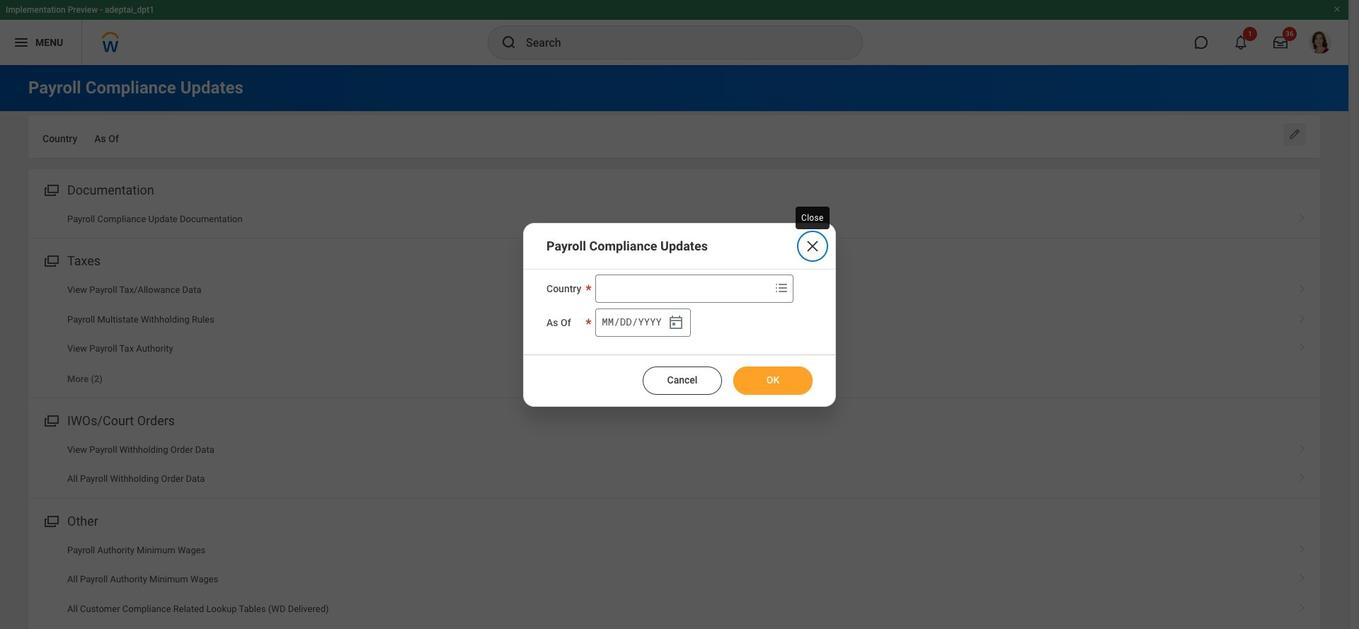 Task type: locate. For each thing, give the bounding box(es) containing it.
list
[[28, 276, 1320, 394], [28, 435, 1320, 494], [28, 536, 1320, 624]]

0 vertical spatial list
[[28, 276, 1320, 394]]

2 vertical spatial menu group image
[[41, 511, 60, 530]]

1 chevron right image from the top
[[1294, 209, 1312, 223]]

tooltip
[[793, 204, 832, 232]]

3 list from the top
[[28, 536, 1320, 624]]

group
[[596, 308, 691, 337]]

main content
[[0, 65, 1349, 629]]

5 chevron right image from the top
[[1294, 440, 1312, 454]]

profile logan mcneil element
[[1301, 27, 1340, 58]]

notifications large image
[[1234, 35, 1248, 50]]

list for 2nd menu group image from the bottom of the page
[[28, 435, 1320, 494]]

dialog
[[523, 223, 836, 407]]

2 chevron right image from the top
[[1294, 280, 1312, 294]]

chevron right image
[[1294, 469, 1312, 483], [1294, 540, 1312, 554], [1294, 569, 1312, 584], [1294, 599, 1312, 613]]

chevron right image
[[1294, 209, 1312, 223], [1294, 280, 1312, 294], [1294, 309, 1312, 323], [1294, 339, 1312, 353], [1294, 440, 1312, 454]]

inbox large image
[[1274, 35, 1288, 50]]

prompts image
[[773, 279, 790, 296]]

banner
[[0, 0, 1349, 65]]

list for menu group icon
[[28, 276, 1320, 394]]

menu group image
[[41, 251, 60, 270]]

2 vertical spatial list
[[28, 536, 1320, 624]]

2 list from the top
[[28, 435, 1320, 494]]

2 chevron right image from the top
[[1294, 540, 1312, 554]]

search image
[[501, 34, 518, 51]]

edit image
[[1288, 127, 1302, 142]]

1 list from the top
[[28, 276, 1320, 394]]

3 chevron right image from the top
[[1294, 569, 1312, 584]]

1 vertical spatial menu group image
[[41, 411, 60, 430]]

1 vertical spatial list
[[28, 435, 1320, 494]]

0 vertical spatial menu group image
[[41, 180, 60, 199]]

list for third menu group image
[[28, 536, 1320, 624]]

menu group image
[[41, 180, 60, 199], [41, 411, 60, 430], [41, 511, 60, 530]]



Task type: vqa. For each thing, say whether or not it's contained in the screenshot.
fourth chevron right icon from the top
yes



Task type: describe. For each thing, give the bounding box(es) containing it.
x image
[[804, 238, 821, 255]]

1 menu group image from the top
[[41, 180, 60, 199]]

close environment banner image
[[1333, 5, 1342, 13]]

1 chevron right image from the top
[[1294, 469, 1312, 483]]

3 chevron right image from the top
[[1294, 309, 1312, 323]]

4 chevron right image from the top
[[1294, 599, 1312, 613]]

calendar image
[[668, 314, 685, 331]]

4 chevron right image from the top
[[1294, 339, 1312, 353]]

Search field
[[596, 276, 770, 301]]

2 menu group image from the top
[[41, 411, 60, 430]]

3 menu group image from the top
[[41, 511, 60, 530]]



